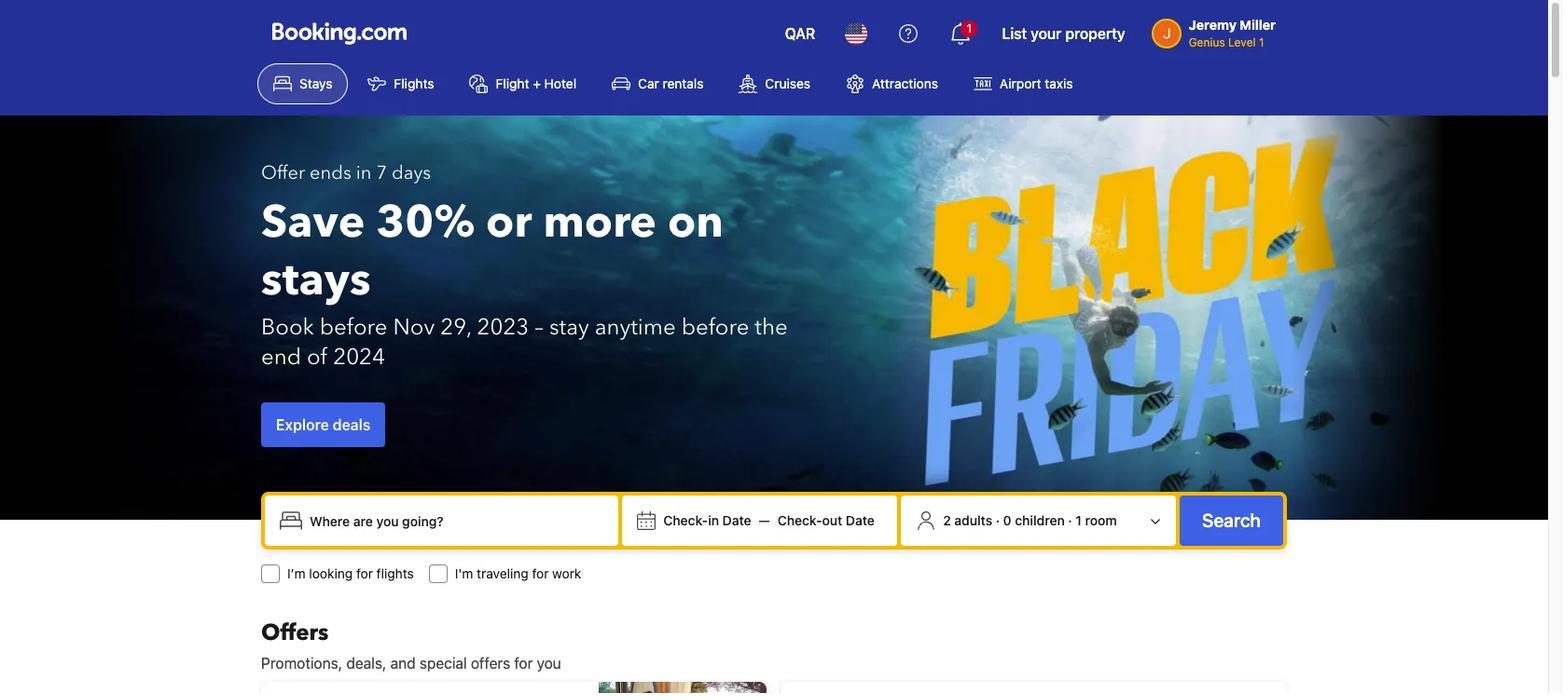 Task type: describe. For each thing, give the bounding box(es) containing it.
car rentals
[[638, 76, 704, 91]]

of
[[307, 342, 328, 373]]

i'm
[[287, 566, 306, 582]]

flight
[[496, 76, 529, 91]]

offer
[[261, 160, 305, 186]]

30%
[[376, 192, 475, 254]]

explore deals
[[276, 417, 371, 434]]

taxis
[[1045, 76, 1073, 91]]

deals
[[333, 417, 371, 434]]

i'm
[[455, 566, 473, 582]]

–
[[535, 312, 544, 343]]

explore deals link
[[261, 403, 386, 448]]

2024
[[333, 342, 385, 373]]

and
[[390, 656, 416, 673]]

property
[[1066, 25, 1126, 42]]

flights link
[[352, 63, 450, 104]]

ends
[[310, 160, 351, 186]]

flight + hotel link
[[454, 63, 592, 104]]

nov
[[393, 312, 435, 343]]

explore
[[276, 417, 329, 434]]

i'm looking for flights
[[287, 566, 414, 582]]

more
[[543, 192, 657, 254]]

days
[[392, 160, 431, 186]]

flights
[[394, 76, 434, 91]]

i'm traveling for work
[[455, 566, 581, 582]]

+
[[533, 76, 541, 91]]

2 before from the left
[[682, 312, 749, 343]]

2 check- from the left
[[778, 513, 822, 529]]

airport taxis
[[1000, 76, 1073, 91]]

miller
[[1240, 17, 1276, 33]]

cruises link
[[723, 63, 826, 104]]

special
[[420, 656, 467, 673]]

level
[[1229, 35, 1256, 49]]

save
[[261, 192, 365, 254]]

work
[[552, 566, 581, 582]]

2 date from the left
[[846, 513, 875, 529]]

—
[[759, 513, 770, 529]]

booking.com image
[[272, 22, 407, 45]]

for for flights
[[356, 566, 373, 582]]

offers promotions, deals, and special offers for you
[[261, 618, 561, 673]]

offers
[[261, 618, 329, 649]]

check-in date button
[[656, 505, 759, 538]]

2 adults · 0 children · 1 room
[[943, 513, 1117, 529]]

traveling
[[477, 566, 529, 582]]

car
[[638, 76, 659, 91]]

the
[[755, 312, 788, 343]]

search button
[[1180, 496, 1283, 547]]

check-out date button
[[770, 505, 882, 538]]

qar
[[785, 25, 816, 42]]

book
[[261, 312, 314, 343]]

on
[[668, 192, 724, 254]]

adults
[[955, 513, 993, 529]]

1 inside "jeremy miller genius level 1"
[[1259, 35, 1264, 49]]



Task type: vqa. For each thing, say whether or not it's contained in the screenshot.
date. to the left
no



Task type: locate. For each thing, give the bounding box(es) containing it.
1 date from the left
[[723, 513, 751, 529]]

in left the 7
[[356, 160, 372, 186]]

in left —
[[708, 513, 719, 529]]

1 vertical spatial in
[[708, 513, 719, 529]]

1 inside button
[[1076, 513, 1082, 529]]

0 horizontal spatial ·
[[996, 513, 1000, 529]]

for left flights
[[356, 566, 373, 582]]

airport taxis link
[[958, 63, 1089, 104]]

·
[[996, 513, 1000, 529], [1068, 513, 1072, 529]]

your account menu jeremy miller genius level 1 element
[[1152, 8, 1283, 51]]

check- left —
[[664, 513, 708, 529]]

· left 0
[[996, 513, 1000, 529]]

out
[[822, 513, 843, 529]]

1 horizontal spatial before
[[682, 312, 749, 343]]

for for work
[[532, 566, 549, 582]]

jeremy miller genius level 1
[[1189, 17, 1276, 49]]

date left —
[[723, 513, 751, 529]]

jeremy
[[1189, 17, 1237, 33]]

genius
[[1189, 35, 1225, 49]]

0 horizontal spatial date
[[723, 513, 751, 529]]

attractions
[[872, 76, 938, 91]]

offers
[[471, 656, 510, 673]]

take your longest vacation yet image
[[599, 683, 767, 694]]

end
[[261, 342, 301, 373]]

· right children
[[1068, 513, 1072, 529]]

check- right —
[[778, 513, 822, 529]]

for left you
[[514, 656, 533, 673]]

2 horizontal spatial 1
[[1259, 35, 1264, 49]]

children
[[1015, 513, 1065, 529]]

stays link
[[257, 63, 348, 104]]

car rentals link
[[596, 63, 720, 104]]

hotel
[[544, 76, 577, 91]]

offer ends in 7 days save 30% or more on stays book before nov 29, 2023 – stay anytime before the end of 2024
[[261, 160, 788, 373]]

stay
[[549, 312, 589, 343]]

2
[[943, 513, 951, 529]]

qar button
[[774, 11, 827, 56]]

stays
[[299, 76, 332, 91]]

Where are you going? field
[[302, 505, 611, 538]]

your
[[1031, 25, 1062, 42]]

before down stays
[[320, 312, 388, 343]]

1 left room on the right of the page
[[1076, 513, 1082, 529]]

1 horizontal spatial ·
[[1068, 513, 1072, 529]]

2 adults · 0 children · 1 room button
[[909, 504, 1169, 539]]

1 inside dropdown button
[[967, 21, 972, 35]]

1 down miller
[[1259, 35, 1264, 49]]

2 · from the left
[[1068, 513, 1072, 529]]

0 horizontal spatial in
[[356, 160, 372, 186]]

date
[[723, 513, 751, 529], [846, 513, 875, 529]]

flight + hotel
[[496, 76, 577, 91]]

stays
[[261, 250, 371, 312]]

0 vertical spatial in
[[356, 160, 372, 186]]

in inside offer ends in 7 days save 30% or more on stays book before nov 29, 2023 – stay anytime before the end of 2024
[[356, 160, 372, 186]]

before left the
[[682, 312, 749, 343]]

airport
[[1000, 76, 1042, 91]]

cruises
[[765, 76, 811, 91]]

looking
[[309, 566, 353, 582]]

1 horizontal spatial check-
[[778, 513, 822, 529]]

deals,
[[346, 656, 387, 673]]

for inside offers promotions, deals, and special offers for you
[[514, 656, 533, 673]]

promotions,
[[261, 656, 342, 673]]

date right 'out' at the bottom right of the page
[[846, 513, 875, 529]]

list
[[1002, 25, 1027, 42]]

0
[[1003, 513, 1012, 529]]

1 horizontal spatial date
[[846, 513, 875, 529]]

in
[[356, 160, 372, 186], [708, 513, 719, 529]]

before
[[320, 312, 388, 343], [682, 312, 749, 343]]

0 horizontal spatial check-
[[664, 513, 708, 529]]

for
[[356, 566, 373, 582], [532, 566, 549, 582], [514, 656, 533, 673]]

search
[[1202, 510, 1261, 532]]

1 horizontal spatial in
[[708, 513, 719, 529]]

list your property
[[1002, 25, 1126, 42]]

0 horizontal spatial before
[[320, 312, 388, 343]]

1 horizontal spatial 1
[[1076, 513, 1082, 529]]

room
[[1085, 513, 1117, 529]]

2023
[[477, 312, 529, 343]]

or
[[486, 192, 532, 254]]

1 · from the left
[[996, 513, 1000, 529]]

29,
[[440, 312, 472, 343]]

flights
[[377, 566, 414, 582]]

check-
[[664, 513, 708, 529], [778, 513, 822, 529]]

list your property link
[[991, 11, 1137, 56]]

you
[[537, 656, 561, 673]]

anytime
[[595, 312, 676, 343]]

1 button
[[939, 11, 983, 56]]

1 before from the left
[[320, 312, 388, 343]]

attractions link
[[830, 63, 954, 104]]

1
[[967, 21, 972, 35], [1259, 35, 1264, 49], [1076, 513, 1082, 529]]

0 horizontal spatial 1
[[967, 21, 972, 35]]

rentals
[[663, 76, 704, 91]]

1 left list
[[967, 21, 972, 35]]

7
[[376, 160, 387, 186]]

1 check- from the left
[[664, 513, 708, 529]]

check-in date — check-out date
[[664, 513, 875, 529]]

for left work
[[532, 566, 549, 582]]



